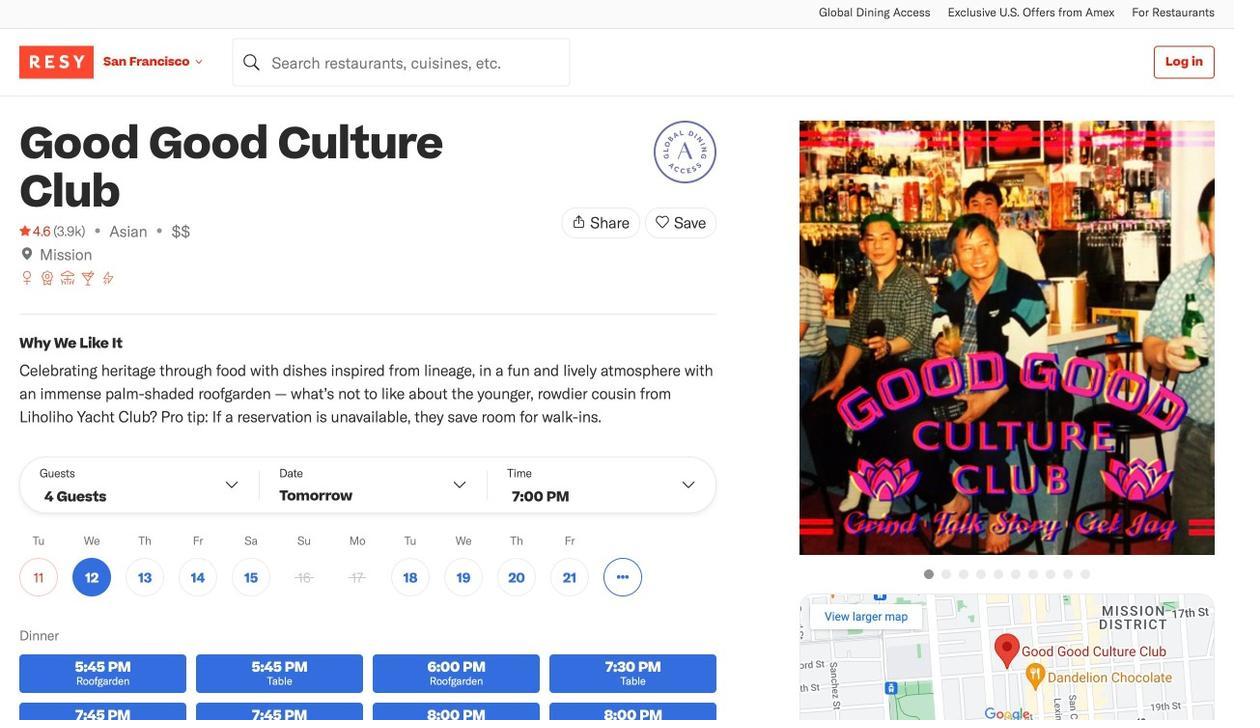 Task type: locate. For each thing, give the bounding box(es) containing it.
4.6 out of 5 stars image
[[19, 221, 50, 241]]

None field
[[232, 38, 570, 86]]

Search restaurants, cuisines, etc. text field
[[232, 38, 570, 86]]



Task type: vqa. For each thing, say whether or not it's contained in the screenshot.
Search restaurants, cuisines, etc. text box
yes



